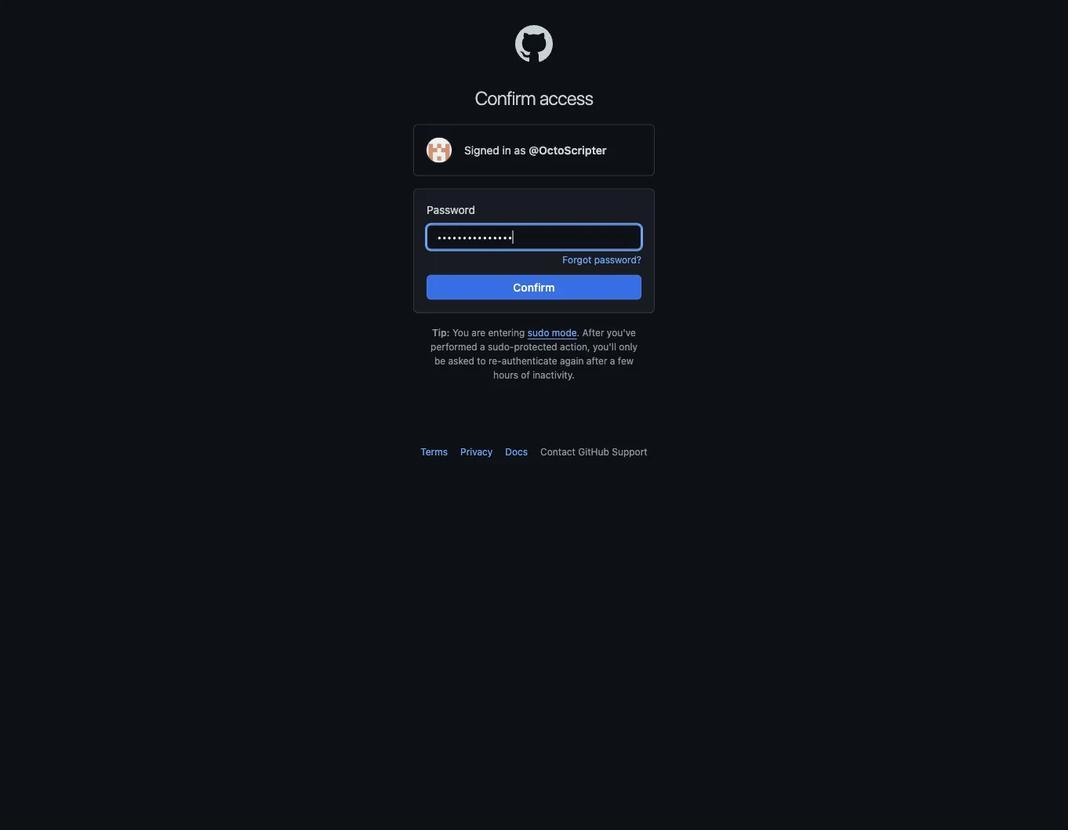 Task type: locate. For each thing, give the bounding box(es) containing it.
you'll
[[593, 342, 617, 353]]

re-
[[489, 356, 502, 367]]

forgot
[[563, 255, 592, 266]]

entering
[[488, 328, 525, 339]]

0 vertical spatial confirm
[[475, 87, 536, 109]]

confirm for confirm
[[513, 281, 555, 294]]

to
[[477, 356, 486, 367]]

authenticate
[[502, 356, 557, 367]]

access
[[540, 87, 593, 109]]

forgot password? link
[[563, 253, 642, 267]]

confirm
[[475, 87, 536, 109], [513, 281, 555, 294]]

Password password field
[[427, 225, 642, 250]]

github
[[578, 447, 610, 458]]

inactivity.
[[533, 370, 575, 381]]

confirm inside button
[[513, 281, 555, 294]]

be
[[435, 356, 446, 367]]

contact github support
[[541, 447, 648, 458]]

.       after you've performed a sudo-protected action, you'll only be asked to re-authenticate again after a few hours of inactivity.
[[431, 328, 638, 381]]

of
[[521, 370, 530, 381]]

sudo mode link
[[528, 328, 577, 339]]

performed
[[431, 342, 478, 353]]

tip: you are entering sudo mode
[[432, 328, 577, 339]]

you
[[453, 328, 469, 339]]

terms link
[[421, 447, 448, 458]]

a up to
[[480, 342, 485, 353]]

confirm access
[[475, 87, 593, 109]]

after
[[583, 328, 604, 339]]

support
[[612, 447, 648, 458]]

hours
[[494, 370, 519, 381]]

privacy link
[[461, 447, 493, 458]]

1 horizontal spatial a
[[610, 356, 615, 367]]

tip:
[[432, 328, 450, 339]]

1 vertical spatial confirm
[[513, 281, 555, 294]]

forgot password?
[[563, 255, 642, 266]]

terms
[[421, 447, 448, 458]]

mode
[[552, 328, 577, 339]]

confirm for confirm access
[[475, 87, 536, 109]]

confirm up in
[[475, 87, 536, 109]]

0 horizontal spatial a
[[480, 342, 485, 353]]

are
[[472, 328, 486, 339]]

a
[[480, 342, 485, 353], [610, 356, 615, 367]]

contact github support link
[[541, 447, 648, 458]]

contact
[[541, 447, 576, 458]]

asked
[[448, 356, 475, 367]]

confirm up sudo at top
[[513, 281, 555, 294]]

privacy
[[461, 447, 493, 458]]

a left few
[[610, 356, 615, 367]]



Task type: vqa. For each thing, say whether or not it's contained in the screenshot.
"Password"
yes



Task type: describe. For each thing, give the bounding box(es) containing it.
signed in as @octoscripter
[[464, 144, 607, 157]]

@octoscripter
[[529, 144, 607, 157]]

few
[[618, 356, 634, 367]]

@octoscripter image
[[427, 138, 452, 163]]

docs
[[505, 447, 528, 458]]

sudo-
[[488, 342, 514, 353]]

sudo
[[528, 328, 550, 339]]

.
[[577, 328, 580, 339]]

0 vertical spatial a
[[480, 342, 485, 353]]

password?
[[594, 255, 642, 266]]

confirm button
[[427, 275, 642, 300]]

password
[[427, 204, 475, 217]]

protected
[[514, 342, 558, 353]]

action,
[[560, 342, 590, 353]]

1 vertical spatial a
[[610, 356, 615, 367]]

signed
[[464, 144, 500, 157]]

in
[[503, 144, 511, 157]]

docs link
[[505, 447, 528, 458]]

only
[[619, 342, 638, 353]]

homepage image
[[515, 25, 553, 63]]

you've
[[607, 328, 636, 339]]

again
[[560, 356, 584, 367]]

after
[[587, 356, 608, 367]]

as
[[514, 144, 526, 157]]



